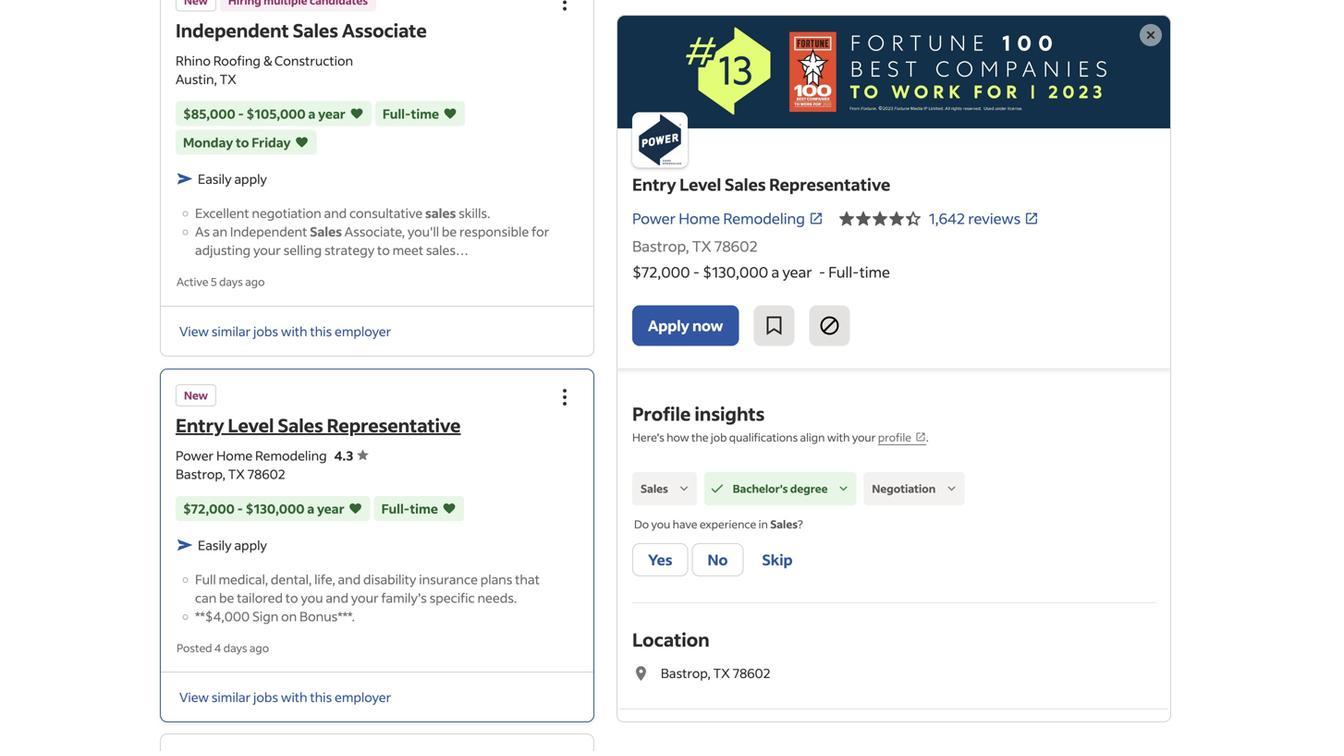 Task type: describe. For each thing, give the bounding box(es) containing it.
ago for level
[[250, 641, 269, 655]]

entry level sales representative button
[[176, 413, 461, 437]]

here's
[[632, 430, 665, 445]]

active 5 days ago
[[177, 275, 265, 289]]

location
[[632, 628, 710, 652]]

1 vertical spatial remodeling
[[255, 447, 327, 464]]

independent sales associate
[[176, 18, 427, 42]]

be inside "associate, you'll be responsible for adjusting your selling strategy to meet sales…"
[[442, 223, 457, 240]]

$85,000 - $105,000 a year
[[183, 106, 346, 122]]

0 horizontal spatial entry level sales representative
[[176, 413, 461, 437]]

4
[[214, 641, 221, 655]]

do you have experience in sales ?
[[634, 517, 803, 532]]

sales
[[425, 205, 456, 222]]

independent sales associate button
[[176, 18, 427, 42]]

$85,000
[[183, 106, 235, 122]]

$130,000 for $72,000 - $130,000 a year
[[246, 501, 305, 517]]

matches your preference image for associate
[[443, 105, 458, 123]]

1,642
[[929, 209, 965, 228]]

you'll
[[408, 223, 439, 240]]

not interested image
[[819, 315, 841, 337]]

1 vertical spatial time
[[860, 263, 890, 282]]

bastrop, tx 78602 for location
[[661, 665, 771, 682]]

friday
[[252, 134, 291, 151]]

1,642 reviews link
[[929, 209, 1040, 228]]

skip
[[762, 551, 793, 570]]

1 vertical spatial level
[[228, 413, 274, 437]]

needs.
[[478, 590, 517, 606]]

apply now
[[648, 316, 723, 335]]

posted
[[177, 641, 212, 655]]

4.3
[[334, 447, 354, 464]]

qualifications
[[729, 430, 798, 445]]

matches your preference image for associate
[[349, 105, 364, 123]]

sales inside "button"
[[641, 482, 668, 496]]

bastrop, tx 78602 for entry level sales representative
[[632, 237, 758, 256]]

0 vertical spatial you
[[651, 517, 671, 532]]

no button
[[692, 544, 744, 577]]

job
[[711, 430, 727, 445]]

1 vertical spatial and
[[338, 571, 361, 588]]

missing qualification image for negotiation
[[943, 481, 960, 497]]

with for entry level sales representative
[[281, 689, 308, 706]]

insurance
[[419, 571, 478, 588]]

construction
[[275, 52, 353, 69]]

adjusting
[[195, 242, 251, 259]]

apply for independent
[[234, 171, 267, 187]]

1 vertical spatial matches your preference image
[[295, 133, 309, 152]]

austin,
[[176, 71, 217, 88]]

excellent negotiation and consultative sales skills.
[[195, 205, 490, 222]]

as
[[195, 223, 210, 240]]

0 vertical spatial independent
[[176, 18, 289, 42]]

negotiation button
[[864, 472, 965, 506]]

- up not interested image
[[819, 263, 826, 282]]

specific
[[430, 590, 475, 606]]

strategy
[[325, 242, 375, 259]]

employer for sales
[[335, 689, 391, 706]]

be inside full medical, dental, life, and disability insurance plans that can be tailored to you and your family's specific needs. **$4,000 sign on bonus***.
[[219, 590, 234, 606]]

sign
[[252, 608, 279, 625]]

similar for entry
[[212, 689, 251, 706]]

missing qualification image for sales
[[676, 481, 692, 497]]

full-time for independent sales associate
[[383, 106, 439, 122]]

skills.
[[459, 205, 490, 222]]

1 vertical spatial bastrop,
[[176, 466, 226, 483]]

excellent
[[195, 205, 249, 222]]

apply
[[648, 316, 690, 335]]

profile
[[632, 402, 691, 426]]

active
[[177, 275, 208, 289]]

**$4,000
[[195, 608, 250, 625]]

selling
[[284, 242, 322, 259]]

this for sales
[[310, 689, 332, 706]]

&
[[263, 52, 272, 69]]

sales up construction
[[293, 18, 338, 42]]

new
[[184, 388, 208, 403]]

1 vertical spatial representative
[[327, 413, 461, 437]]

here's how the job qualifications align with your
[[632, 430, 878, 445]]

view similar jobs with this employer for sales
[[179, 323, 391, 340]]

family's
[[381, 590, 427, 606]]

1 horizontal spatial level
[[680, 174, 722, 195]]

0 horizontal spatial entry
[[176, 413, 224, 437]]

1 vertical spatial independent
[[230, 223, 307, 240]]

negotiation
[[872, 482, 936, 496]]

sales button
[[632, 472, 697, 506]]

0 vertical spatial and
[[324, 205, 347, 222]]

as an independent sales
[[195, 223, 342, 240]]

monday
[[183, 134, 233, 151]]

an
[[213, 223, 228, 240]]

$72,000 - $130,000 a year
[[183, 501, 345, 517]]

full- for independent sales associate
[[383, 106, 411, 122]]

0 vertical spatial entry level sales representative
[[632, 174, 891, 195]]

1 vertical spatial bastrop, tx 78602
[[176, 466, 285, 483]]

bastrop, for location
[[661, 665, 711, 682]]

5
[[211, 275, 217, 289]]

- for $85,000 - $105,000 a year
[[238, 106, 244, 122]]

skip button
[[748, 544, 808, 577]]

sales up $72,000 - $130,000 a year
[[278, 413, 323, 437]]

responsible
[[460, 223, 529, 240]]

full medical, dental, life, and disability insurance plans that can be tailored to you and your family's specific needs. **$4,000 sign on bonus***.
[[195, 571, 540, 625]]

matches your preference image for sales
[[442, 500, 457, 518]]

associate,
[[345, 223, 405, 240]]

dental,
[[271, 571, 312, 588]]

disability
[[363, 571, 417, 588]]

0 vertical spatial entry
[[632, 174, 676, 195]]

year for independent sales associate
[[318, 106, 346, 122]]

time for independent sales associate
[[411, 106, 439, 122]]

bachelor's
[[733, 482, 788, 496]]

1 vertical spatial a
[[772, 263, 780, 282]]

apply now button
[[632, 306, 739, 346]]

to inside full medical, dental, life, and disability insurance plans that can be tailored to you and your family's specific needs. **$4,000 sign on bonus***.
[[286, 590, 298, 606]]

this for associate
[[310, 323, 332, 340]]

jobs for sales
[[253, 323, 278, 340]]

days for entry
[[224, 641, 247, 655]]

rhino
[[176, 52, 211, 69]]

1 vertical spatial home
[[216, 447, 253, 464]]

apply for entry
[[234, 537, 267, 554]]

$72,000 - $130,000 a year - full-time
[[632, 263, 890, 282]]

a for entry level sales representative
[[307, 501, 315, 517]]

0 vertical spatial power home remodeling
[[632, 209, 805, 228]]

degree
[[790, 482, 828, 496]]

rhino roofing & construction austin, tx
[[176, 52, 353, 88]]

?
[[798, 517, 803, 532]]

2 vertical spatial and
[[326, 590, 349, 606]]

full- for entry level sales representative
[[382, 501, 410, 517]]



Task type: locate. For each thing, give the bounding box(es) containing it.
tx inside rhino roofing & construction austin, tx
[[220, 71, 236, 88]]

job actions for independent sales associate is collapsed image
[[554, 0, 576, 14]]

home up $72,000 - $130,000 a year - full-time
[[679, 209, 720, 228]]

and right life,
[[338, 571, 361, 588]]

easily for entry
[[198, 537, 232, 554]]

employer down strategy
[[335, 323, 391, 340]]

your
[[253, 242, 281, 259], [852, 430, 876, 445], [351, 590, 379, 606]]

power home remodeling up $72,000 - $130,000 a year
[[176, 447, 327, 464]]

easily apply up medical,
[[198, 537, 267, 554]]

$130,000 up dental,
[[246, 501, 305, 517]]

2 easily apply from the top
[[198, 537, 267, 554]]

2 horizontal spatial your
[[852, 430, 876, 445]]

1 horizontal spatial your
[[351, 590, 379, 606]]

matches your preference image
[[349, 105, 364, 123], [348, 500, 363, 518]]

with right align
[[827, 430, 850, 445]]

1 vertical spatial jobs
[[253, 689, 278, 706]]

2 employer from the top
[[335, 689, 391, 706]]

2 this from the top
[[310, 689, 332, 706]]

- up monday to friday
[[238, 106, 244, 122]]

missing qualification image up have
[[676, 481, 692, 497]]

easily up excellent
[[198, 171, 232, 187]]

be up **$4,000
[[219, 590, 234, 606]]

1 missing qualification image from the left
[[676, 481, 692, 497]]

view similar jobs with this employer down posted 4 days ago
[[179, 689, 391, 706]]

1 horizontal spatial power home remodeling
[[632, 209, 805, 228]]

bastrop, tx 78602 down power home remodeling link
[[632, 237, 758, 256]]

view down active
[[179, 323, 209, 340]]

view down posted
[[179, 689, 209, 706]]

similar down posted 4 days ago
[[212, 689, 251, 706]]

and up "bonus***."
[[326, 590, 349, 606]]

bastrop, tx 78602
[[632, 237, 758, 256], [176, 466, 285, 483], [661, 665, 771, 682]]

missing qualification image
[[676, 481, 692, 497], [943, 481, 960, 497]]

.
[[926, 430, 929, 445]]

- for $72,000 - $130,000 a year - full-time
[[693, 263, 700, 282]]

2 vertical spatial to
[[286, 590, 298, 606]]

0 vertical spatial view
[[179, 323, 209, 340]]

reviews
[[968, 209, 1021, 228]]

can
[[195, 590, 217, 606]]

- up 'apply now'
[[693, 263, 700, 282]]

2 easily from the top
[[198, 537, 232, 554]]

bachelor's degree
[[733, 482, 828, 496]]

1 vertical spatial 78602
[[248, 466, 285, 483]]

be
[[442, 223, 457, 240], [219, 590, 234, 606]]

employer for associate
[[335, 323, 391, 340]]

ago right 5
[[245, 275, 265, 289]]

roofing
[[213, 52, 261, 69]]

1 vertical spatial your
[[852, 430, 876, 445]]

profile insights
[[632, 402, 765, 426]]

2 apply from the top
[[234, 537, 267, 554]]

78602 for entry level sales representative
[[715, 237, 758, 256]]

time
[[411, 106, 439, 122], [860, 263, 890, 282], [410, 501, 438, 517]]

0 horizontal spatial power home remodeling
[[176, 447, 327, 464]]

easily apply
[[198, 171, 267, 187], [198, 537, 267, 554]]

1 vertical spatial full-time
[[382, 501, 438, 517]]

matches your preference image for sales
[[348, 500, 363, 518]]

0 vertical spatial view similar jobs with this employer link
[[179, 323, 391, 340]]

1 employer from the top
[[335, 323, 391, 340]]

in
[[759, 517, 768, 532]]

ago for sales
[[245, 275, 265, 289]]

1 vertical spatial full-
[[829, 263, 860, 282]]

posted 4 days ago
[[177, 641, 269, 655]]

1 horizontal spatial entry level sales representative
[[632, 174, 891, 195]]

tailored
[[237, 590, 283, 606]]

associate
[[342, 18, 427, 42]]

1 apply from the top
[[234, 171, 267, 187]]

easily
[[198, 171, 232, 187], [198, 537, 232, 554]]

with down selling
[[281, 323, 308, 340]]

insights
[[695, 402, 765, 426]]

yes button
[[632, 544, 688, 577]]

a
[[308, 106, 316, 122], [772, 263, 780, 282], [307, 501, 315, 517]]

0 horizontal spatial $72,000
[[183, 501, 235, 517]]

profile
[[878, 430, 912, 445]]

$72,000 for $72,000 - $130,000 a year
[[183, 501, 235, 517]]

year for entry level sales representative
[[317, 501, 345, 517]]

0 vertical spatial similar
[[212, 323, 251, 340]]

sales
[[293, 18, 338, 42], [725, 174, 766, 195], [310, 223, 342, 240], [278, 413, 323, 437], [641, 482, 668, 496], [770, 517, 798, 532]]

sales right in
[[770, 517, 798, 532]]

align
[[800, 430, 825, 445]]

matching qualification image up do you have experience in sales ?
[[709, 481, 726, 497]]

ago
[[245, 275, 265, 289], [250, 641, 269, 655]]

bastrop, tx 78602 up $72,000 - $130,000 a year
[[176, 466, 285, 483]]

2 vertical spatial time
[[410, 501, 438, 517]]

0 vertical spatial a
[[308, 106, 316, 122]]

1 vertical spatial easily apply
[[198, 537, 267, 554]]

view similar jobs with this employer link down posted 4 days ago
[[179, 689, 391, 706]]

0 vertical spatial to
[[236, 134, 249, 151]]

negotiation
[[252, 205, 321, 222]]

- up medical,
[[237, 501, 243, 517]]

full-time down "associate"
[[383, 106, 439, 122]]

0 vertical spatial days
[[219, 275, 243, 289]]

0 horizontal spatial $130,000
[[246, 501, 305, 517]]

0 vertical spatial 78602
[[715, 237, 758, 256]]

0 horizontal spatial to
[[236, 134, 249, 151]]

bastrop, up $72,000 - $130,000 a year
[[176, 466, 226, 483]]

78602
[[715, 237, 758, 256], [248, 466, 285, 483], [733, 665, 771, 682]]

to down associate,
[[377, 242, 390, 259]]

0 vertical spatial your
[[253, 242, 281, 259]]

bastrop, for entry level sales representative
[[632, 237, 689, 256]]

apply up medical,
[[234, 537, 267, 554]]

entry down 'new'
[[176, 413, 224, 437]]

2 view similar jobs with this employer from the top
[[179, 689, 391, 706]]

matches your preference image
[[443, 105, 458, 123], [295, 133, 309, 152], [442, 500, 457, 518]]

0 vertical spatial employer
[[335, 323, 391, 340]]

1 vertical spatial $130,000
[[246, 501, 305, 517]]

days right 4
[[224, 641, 247, 655]]

1 vertical spatial view similar jobs with this employer
[[179, 689, 391, 706]]

0 horizontal spatial missing qualification image
[[676, 481, 692, 497]]

$130,000
[[703, 263, 769, 282], [246, 501, 305, 517]]

apply down monday to friday
[[234, 171, 267, 187]]

0 vertical spatial this
[[310, 323, 332, 340]]

1 horizontal spatial missing qualification image
[[943, 481, 960, 497]]

4.3 out of five stars rating image
[[334, 447, 368, 464]]

2 missing qualification image from the left
[[943, 481, 960, 497]]

ago down sign
[[250, 641, 269, 655]]

1 easily apply from the top
[[198, 171, 267, 187]]

0 horizontal spatial home
[[216, 447, 253, 464]]

view for independent
[[179, 323, 209, 340]]

- for $72,000 - $130,000 a year
[[237, 501, 243, 517]]

associate, you'll be responsible for adjusting your selling strategy to meet sales…
[[195, 223, 550, 259]]

1 horizontal spatial matching qualification image
[[835, 481, 852, 497]]

experience
[[700, 517, 757, 532]]

easily apply for independent
[[198, 171, 267, 187]]

full
[[195, 571, 216, 588]]

2 vertical spatial full-
[[382, 501, 410, 517]]

1 view similar jobs with this employer from the top
[[179, 323, 391, 340]]

have
[[673, 517, 698, 532]]

independent down negotiation
[[230, 223, 307, 240]]

2 matching qualification image from the left
[[835, 481, 852, 497]]

0 vertical spatial easily apply
[[198, 171, 267, 187]]

2 vertical spatial year
[[317, 501, 345, 517]]

0 vertical spatial full-
[[383, 106, 411, 122]]

representative up 4.3 out of five stars rating icon
[[327, 413, 461, 437]]

your inside "associate, you'll be responsible for adjusting your selling strategy to meet sales…"
[[253, 242, 281, 259]]

1 horizontal spatial remodeling
[[723, 209, 805, 228]]

1 vertical spatial power
[[176, 447, 214, 464]]

with down on
[[281, 689, 308, 706]]

full-time up disability
[[382, 501, 438, 517]]

power
[[632, 209, 676, 228], [176, 447, 214, 464]]

jobs
[[253, 323, 278, 340], [253, 689, 278, 706]]

jobs for level
[[253, 689, 278, 706]]

a right $105,000
[[308, 106, 316, 122]]

employer down "bonus***."
[[335, 689, 391, 706]]

$130,000 for $72,000 - $130,000 a year - full-time
[[703, 263, 769, 282]]

do
[[634, 517, 649, 532]]

view similar jobs with this employer link down active 5 days ago
[[179, 323, 391, 340]]

0 vertical spatial $72,000
[[632, 263, 690, 282]]

0 vertical spatial be
[[442, 223, 457, 240]]

1 vertical spatial with
[[827, 430, 850, 445]]

view similar jobs with this employer link for sales
[[179, 323, 391, 340]]

year up save this job "image"
[[783, 263, 813, 282]]

your left profile at the bottom right
[[852, 430, 876, 445]]

1 vertical spatial employer
[[335, 689, 391, 706]]

0 horizontal spatial be
[[219, 590, 234, 606]]

days right 5
[[219, 275, 243, 289]]

1 vertical spatial matches your preference image
[[348, 500, 363, 518]]

full- down "associate"
[[383, 106, 411, 122]]

2 vertical spatial matches your preference image
[[442, 500, 457, 518]]

2 jobs from the top
[[253, 689, 278, 706]]

1 vertical spatial days
[[224, 641, 247, 655]]

0 vertical spatial matches your preference image
[[443, 105, 458, 123]]

1 vertical spatial view similar jobs with this employer link
[[179, 689, 391, 706]]

view similar jobs with this employer
[[179, 323, 391, 340], [179, 689, 391, 706]]

you right do
[[651, 517, 671, 532]]

consultative
[[349, 205, 423, 222]]

bastrop, down power home remodeling link
[[632, 237, 689, 256]]

bastrop, tx 78602 down location
[[661, 665, 771, 682]]

full-time for entry level sales representative
[[382, 501, 438, 517]]

sales down "excellent negotiation and consultative sales skills."
[[310, 223, 342, 240]]

save this job image
[[763, 315, 785, 337]]

now
[[693, 316, 723, 335]]

1 view similar jobs with this employer link from the top
[[179, 323, 391, 340]]

$105,000
[[246, 106, 306, 122]]

matching qualification image
[[709, 481, 726, 497], [835, 481, 852, 497]]

0 horizontal spatial power
[[176, 447, 214, 464]]

you inside full medical, dental, life, and disability insurance plans that can be tailored to you and your family's specific needs. **$4,000 sign on bonus***.
[[301, 590, 323, 606]]

independent
[[176, 18, 289, 42], [230, 223, 307, 240]]

0 vertical spatial apply
[[234, 171, 267, 187]]

close job details image
[[1140, 24, 1162, 46]]

entry up power home remodeling link
[[632, 174, 676, 195]]

2 vertical spatial bastrop, tx 78602
[[661, 665, 771, 682]]

1 vertical spatial year
[[783, 263, 813, 282]]

view for entry
[[179, 689, 209, 706]]

for
[[532, 223, 550, 240]]

$72,000 up full
[[183, 501, 235, 517]]

employer
[[335, 323, 391, 340], [335, 689, 391, 706]]

missing qualification image inside sales "button"
[[676, 481, 692, 497]]

0 horizontal spatial you
[[301, 590, 323, 606]]

0 vertical spatial ago
[[245, 275, 265, 289]]

to down dental,
[[286, 590, 298, 606]]

1 matching qualification image from the left
[[709, 481, 726, 497]]

monday to friday
[[183, 134, 291, 151]]

0 vertical spatial level
[[680, 174, 722, 195]]

view similar jobs with this employer link
[[179, 323, 391, 340], [179, 689, 391, 706]]

to inside "associate, you'll be responsible for adjusting your selling strategy to meet sales…"
[[377, 242, 390, 259]]

0 horizontal spatial representative
[[327, 413, 461, 437]]

0 vertical spatial power
[[632, 209, 676, 228]]

78602 for location
[[733, 665, 771, 682]]

power home remodeling logo image
[[618, 16, 1171, 129], [632, 112, 688, 168]]

similar
[[212, 323, 251, 340], [212, 689, 251, 706]]

0 vertical spatial representative
[[769, 174, 891, 195]]

no
[[708, 551, 728, 570]]

0 vertical spatial home
[[679, 209, 720, 228]]

sales up power home remodeling link
[[725, 174, 766, 195]]

2 view from the top
[[179, 689, 209, 706]]

jobs down posted 4 days ago
[[253, 689, 278, 706]]

bonus***.
[[300, 608, 355, 625]]

life,
[[314, 571, 335, 588]]

1 easily from the top
[[198, 171, 232, 187]]

meet
[[393, 242, 424, 259]]

missing qualification image right negotiation
[[943, 481, 960, 497]]

full- up not interested image
[[829, 263, 860, 282]]

matches your preference image down construction
[[349, 105, 364, 123]]

bastrop, down location
[[661, 665, 711, 682]]

2 similar from the top
[[212, 689, 251, 706]]

entry level sales representative
[[632, 174, 891, 195], [176, 413, 461, 437]]

4.3 out of 5 stars image
[[839, 208, 922, 230]]

representative up 4.3 out of 5 stars image
[[769, 174, 891, 195]]

power home remodeling link
[[632, 208, 824, 230]]

easily up full
[[198, 537, 232, 554]]

matching qualification image right degree
[[835, 481, 852, 497]]

0 vertical spatial year
[[318, 106, 346, 122]]

$72,000 up the apply
[[632, 263, 690, 282]]

1 horizontal spatial be
[[442, 223, 457, 240]]

days for independent
[[219, 275, 243, 289]]

sales up do
[[641, 482, 668, 496]]

1 horizontal spatial power
[[632, 209, 676, 228]]

a up life,
[[307, 501, 315, 517]]

home
[[679, 209, 720, 228], [216, 447, 253, 464]]

view similar jobs with this employer for level
[[179, 689, 391, 706]]

easily apply up excellent
[[198, 171, 267, 187]]

time for entry level sales representative
[[410, 501, 438, 517]]

your down as an independent sales
[[253, 242, 281, 259]]

0 vertical spatial with
[[281, 323, 308, 340]]

remodeling down entry level sales representative button
[[255, 447, 327, 464]]

1 horizontal spatial you
[[651, 517, 671, 532]]

your inside full medical, dental, life, and disability insurance plans that can be tailored to you and your family's specific needs. **$4,000 sign on bonus***.
[[351, 590, 379, 606]]

be up sales…
[[442, 223, 457, 240]]

remodeling up $72,000 - $130,000 a year - full-time
[[723, 209, 805, 228]]

sales…
[[426, 242, 469, 259]]

this down "bonus***."
[[310, 689, 332, 706]]

2 vertical spatial bastrop,
[[661, 665, 711, 682]]

view similar jobs with this employer down active 5 days ago
[[179, 323, 391, 340]]

independent up roofing on the top left
[[176, 18, 289, 42]]

1 horizontal spatial to
[[286, 590, 298, 606]]

similar for independent
[[212, 323, 251, 340]]

apply
[[234, 171, 267, 187], [234, 537, 267, 554]]

you down life,
[[301, 590, 323, 606]]

1 view from the top
[[179, 323, 209, 340]]

1 vertical spatial entry
[[176, 413, 224, 437]]

power home remodeling
[[632, 209, 805, 228], [176, 447, 327, 464]]

1 vertical spatial power home remodeling
[[176, 447, 327, 464]]

0 horizontal spatial matching qualification image
[[709, 481, 726, 497]]

profile link
[[878, 430, 926, 446]]

1 vertical spatial $72,000
[[183, 501, 235, 517]]

job actions for entry level sales representative is collapsed image
[[554, 386, 576, 409]]

to left friday
[[236, 134, 249, 151]]

full-
[[383, 106, 411, 122], [829, 263, 860, 282], [382, 501, 410, 517]]

year down 4.3
[[317, 501, 345, 517]]

$130,000 down power home remodeling link
[[703, 263, 769, 282]]

level up $72,000 - $130,000 a year
[[228, 413, 274, 437]]

1 this from the top
[[310, 323, 332, 340]]

missing qualification image inside the negotiation button
[[943, 481, 960, 497]]

and up strategy
[[324, 205, 347, 222]]

0 vertical spatial view similar jobs with this employer
[[179, 323, 391, 340]]

1 vertical spatial easily
[[198, 537, 232, 554]]

yes
[[648, 551, 673, 570]]

1 similar from the top
[[212, 323, 251, 340]]

0 vertical spatial remodeling
[[723, 209, 805, 228]]

easily apply for entry
[[198, 537, 267, 554]]

that
[[515, 571, 540, 588]]

you
[[651, 517, 671, 532], [301, 590, 323, 606]]

1 vertical spatial entry level sales representative
[[176, 413, 461, 437]]

with for independent sales associate
[[281, 323, 308, 340]]

1 jobs from the top
[[253, 323, 278, 340]]

0 vertical spatial $130,000
[[703, 263, 769, 282]]

entry level sales representative up 4.3
[[176, 413, 461, 437]]

2 vertical spatial 78602
[[733, 665, 771, 682]]

view similar jobs with this employer link for level
[[179, 689, 391, 706]]

days
[[219, 275, 243, 289], [224, 641, 247, 655]]

power home remodeling up $72,000 - $130,000 a year - full-time
[[632, 209, 805, 228]]

0 horizontal spatial your
[[253, 242, 281, 259]]

matches your preference image down 4.3 out of five stars rating icon
[[348, 500, 363, 518]]

your down disability
[[351, 590, 379, 606]]

2 view similar jobs with this employer link from the top
[[179, 689, 391, 706]]

0 vertical spatial time
[[411, 106, 439, 122]]

1 vertical spatial you
[[301, 590, 323, 606]]

1 horizontal spatial representative
[[769, 174, 891, 195]]

this down selling
[[310, 323, 332, 340]]

how
[[667, 430, 689, 445]]

bachelor's degree button
[[704, 472, 857, 506]]

1 horizontal spatial entry
[[632, 174, 676, 195]]

year
[[318, 106, 346, 122], [783, 263, 813, 282], [317, 501, 345, 517]]

easily for independent
[[198, 171, 232, 187]]

level up power home remodeling link
[[680, 174, 722, 195]]

full-time
[[383, 106, 439, 122], [382, 501, 438, 517]]

year right $105,000
[[318, 106, 346, 122]]

a for independent sales associate
[[308, 106, 316, 122]]

similar down active 5 days ago
[[212, 323, 251, 340]]

a up save this job "image"
[[772, 263, 780, 282]]

level
[[680, 174, 722, 195], [228, 413, 274, 437]]

plans
[[481, 571, 513, 588]]

0 vertical spatial matches your preference image
[[349, 105, 364, 123]]

1 horizontal spatial $130,000
[[703, 263, 769, 282]]

2 vertical spatial with
[[281, 689, 308, 706]]

0 horizontal spatial level
[[228, 413, 274, 437]]

entry level sales representative up power home remodeling link
[[632, 174, 891, 195]]

1 horizontal spatial home
[[679, 209, 720, 228]]

1 vertical spatial apply
[[234, 537, 267, 554]]

0 vertical spatial bastrop,
[[632, 237, 689, 256]]

full- up disability
[[382, 501, 410, 517]]

$72,000 for $72,000 - $130,000 a year - full-time
[[632, 263, 690, 282]]

jobs down active 5 days ago
[[253, 323, 278, 340]]

on
[[281, 608, 297, 625]]

home up $72,000 - $130,000 a year
[[216, 447, 253, 464]]

medical,
[[219, 571, 268, 588]]



Task type: vqa. For each thing, say whether or not it's contained in the screenshot.
second missing qualification image from the right
yes



